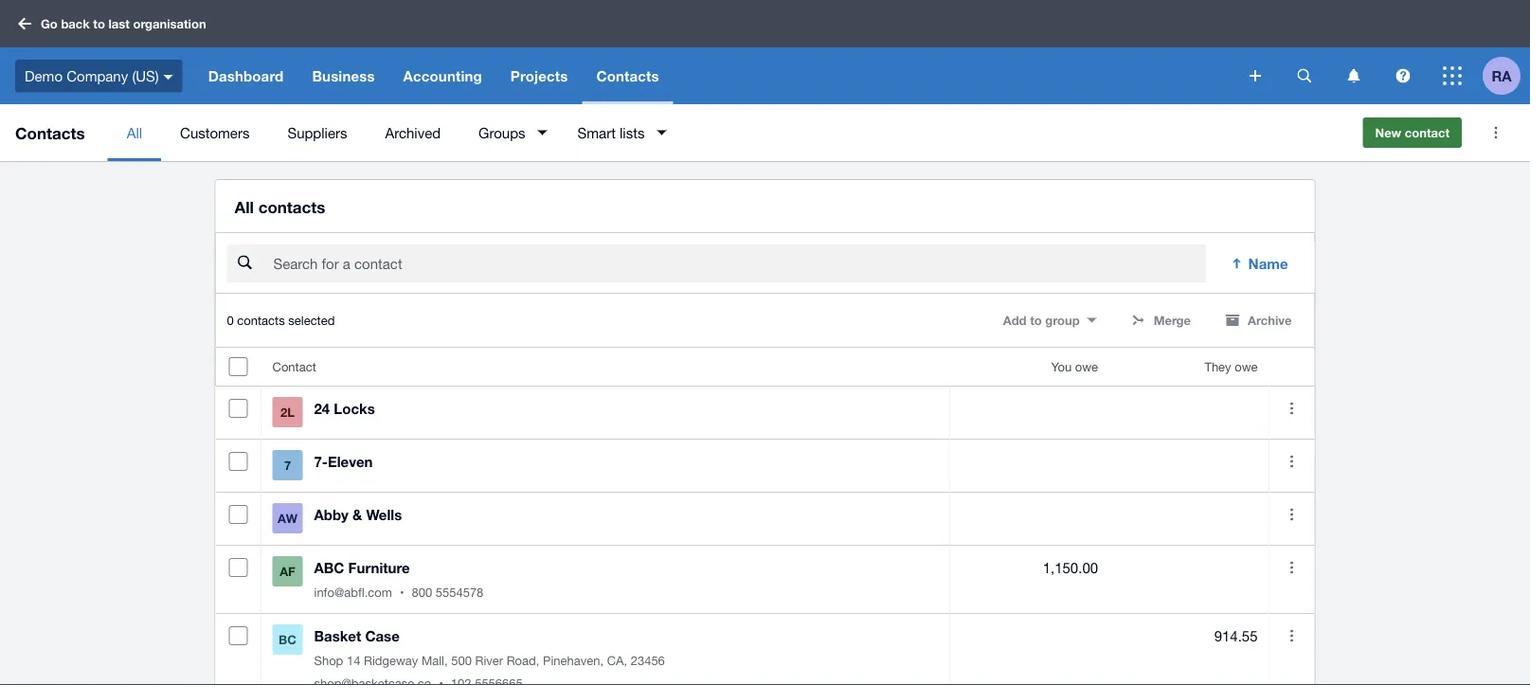 Task type: locate. For each thing, give the bounding box(es) containing it.
more row options image for abc furniture
[[1291, 562, 1294, 574]]

0 vertical spatial contacts
[[597, 67, 659, 84]]

1 vertical spatial contacts
[[15, 123, 85, 142]]

merge
[[1154, 313, 1192, 328]]

3 more row options image from the top
[[1291, 509, 1294, 521]]

1 vertical spatial contacts
[[237, 313, 285, 328]]

contacts right the '0' at the top left of the page
[[237, 313, 285, 328]]

more row options button for bc
[[1274, 617, 1312, 655]]

menu
[[108, 104, 1349, 161]]

bc
[[279, 633, 297, 647]]

0 vertical spatial to
[[93, 16, 105, 31]]

case
[[365, 628, 400, 645]]

2 vertical spatial more row options image
[[1291, 509, 1294, 521]]

(us)
[[132, 68, 159, 84]]

contacts up the lists
[[597, 67, 659, 84]]

0 horizontal spatial to
[[93, 16, 105, 31]]

0 vertical spatial all
[[127, 124, 142, 141]]

business
[[312, 67, 375, 84]]

1 vertical spatial more row options image
[[1291, 630, 1294, 642]]

0 vertical spatial more row options image
[[1291, 562, 1294, 574]]

to
[[93, 16, 105, 31], [1031, 313, 1042, 328]]

basket
[[314, 628, 361, 645]]

1,150.00 link
[[1043, 557, 1099, 579]]

2 more row options image from the top
[[1291, 456, 1294, 468]]

archive
[[1249, 313, 1293, 328]]

demo company (us)
[[25, 68, 159, 84]]

dashboard
[[208, 67, 284, 84]]

2 more row options image from the top
[[1291, 630, 1294, 642]]

7-
[[314, 453, 328, 470]]

navigation containing dashboard
[[194, 47, 1237, 104]]

smart
[[578, 124, 616, 141]]

more row options image
[[1291, 562, 1294, 574], [1291, 630, 1294, 642]]

furniture
[[348, 560, 410, 577]]

actions menu image
[[1478, 114, 1516, 152]]

contacts down suppliers button
[[258, 197, 326, 216]]

menu containing all
[[108, 104, 1349, 161]]

0
[[227, 313, 234, 328]]

0 horizontal spatial all
[[127, 124, 142, 141]]

more row options image for abby & wells
[[1291, 509, 1294, 521]]

contacts
[[258, 197, 326, 216], [237, 313, 285, 328]]

owe for you owe
[[1076, 359, 1099, 374]]

owe right they at the right bottom
[[1235, 359, 1258, 374]]

all inside button
[[127, 124, 142, 141]]

merge button
[[1120, 305, 1203, 336]]

go back to last organisation link
[[11, 7, 218, 41]]

500
[[451, 653, 472, 668]]

914.55
[[1215, 628, 1258, 644]]

5 more row options button from the top
[[1274, 617, 1312, 655]]

24 locks
[[314, 400, 375, 417]]

23456
[[631, 653, 665, 668]]

new
[[1376, 125, 1402, 140]]

svg image
[[18, 18, 31, 30], [1444, 66, 1463, 85], [1298, 69, 1312, 83], [1348, 69, 1361, 83]]

0 horizontal spatial svg image
[[164, 75, 173, 79]]

all
[[127, 124, 142, 141], [235, 197, 254, 216]]

3 more row options button from the top
[[1274, 496, 1312, 534]]

0 horizontal spatial owe
[[1076, 359, 1099, 374]]

navigation
[[194, 47, 1237, 104]]

business button
[[298, 47, 389, 104]]

ca,
[[607, 653, 628, 668]]

add
[[1004, 313, 1027, 328]]

basket case
[[314, 628, 400, 645]]

company
[[67, 68, 128, 84]]

go
[[41, 16, 58, 31]]

2 owe from the left
[[1235, 359, 1258, 374]]

1 horizontal spatial all
[[235, 197, 254, 216]]

2 more row options button from the top
[[1274, 443, 1312, 481]]

more row options button
[[1274, 390, 1312, 428], [1274, 443, 1312, 481], [1274, 496, 1312, 534], [1274, 549, 1312, 587], [1274, 617, 1312, 655]]

1,150.00
[[1043, 560, 1099, 576]]

all down (us)
[[127, 124, 142, 141]]

to inside popup button
[[1031, 313, 1042, 328]]

0 vertical spatial more row options image
[[1291, 403, 1294, 415]]

1 horizontal spatial to
[[1031, 313, 1042, 328]]

new contact button
[[1364, 118, 1463, 148]]

group
[[1046, 313, 1080, 328]]

1 vertical spatial all
[[235, 197, 254, 216]]

locks
[[334, 400, 375, 417]]

pinehaven,
[[543, 653, 604, 668]]

contacts inside contacts dropdown button
[[597, 67, 659, 84]]

1 owe from the left
[[1076, 359, 1099, 374]]

1 vertical spatial more row options image
[[1291, 456, 1294, 468]]

to left last
[[93, 16, 105, 31]]

add to group button
[[992, 305, 1109, 336]]

back
[[61, 16, 90, 31]]

new contact
[[1376, 125, 1450, 140]]

to right add at the right top
[[1031, 313, 1042, 328]]

0 contacts selected
[[227, 313, 335, 328]]

more row options image for 7-eleven
[[1291, 456, 1294, 468]]

4 more row options button from the top
[[1274, 549, 1312, 587]]

they
[[1205, 359, 1232, 374]]

smart lists
[[578, 124, 645, 141]]

abby
[[314, 506, 349, 523]]

1 vertical spatial to
[[1031, 313, 1042, 328]]

suppliers button
[[269, 104, 366, 161]]

more row options image
[[1291, 403, 1294, 415], [1291, 456, 1294, 468], [1291, 509, 1294, 521]]

contacts button
[[582, 47, 674, 104]]

owe right you
[[1076, 359, 1099, 374]]

all down customers button
[[235, 197, 254, 216]]

0 vertical spatial contacts
[[258, 197, 326, 216]]

0 horizontal spatial contacts
[[15, 123, 85, 142]]

contacts down demo
[[15, 123, 85, 142]]

owe
[[1076, 359, 1099, 374], [1235, 359, 1258, 374]]

banner containing dashboard
[[0, 0, 1531, 104]]

14
[[347, 653, 361, 668]]

suppliers
[[288, 124, 347, 141]]

organisation
[[133, 16, 206, 31]]

1 more row options image from the top
[[1291, 562, 1294, 574]]

1 horizontal spatial contacts
[[597, 67, 659, 84]]

svg image
[[1397, 69, 1411, 83], [1250, 70, 1262, 82], [164, 75, 173, 79]]

selected
[[288, 313, 335, 328]]

7-eleven
[[314, 453, 373, 470]]

aw
[[278, 511, 298, 526]]

river
[[475, 653, 503, 668]]

contact list table element
[[216, 348, 1315, 685]]

go back to last organisation
[[41, 16, 206, 31]]

1 horizontal spatial owe
[[1235, 359, 1258, 374]]

contacts
[[597, 67, 659, 84], [15, 123, 85, 142]]

all button
[[108, 104, 161, 161]]

name
[[1249, 255, 1289, 272]]

banner
[[0, 0, 1531, 104]]



Task type: vqa. For each thing, say whether or not it's contained in the screenshot.
Print button
no



Task type: describe. For each thing, give the bounding box(es) containing it.
projects
[[511, 67, 568, 84]]

they owe
[[1205, 359, 1258, 374]]

svg image inside go back to last organisation link
[[18, 18, 31, 30]]

contact
[[273, 359, 316, 374]]

1 more row options button from the top
[[1274, 390, 1312, 428]]

ra
[[1493, 67, 1513, 84]]

abc furniture info@abfl.com • 800 5554578
[[314, 560, 484, 600]]

accounting
[[403, 67, 482, 84]]

af
[[280, 564, 296, 579]]

eleven
[[328, 453, 373, 470]]

archive button
[[1214, 305, 1304, 336]]

shop 14 ridgeway mall, 500 river road, pinehaven, ca, 23456
[[314, 653, 665, 668]]

all for all contacts
[[235, 197, 254, 216]]

5554578
[[436, 585, 484, 600]]

abc
[[314, 560, 345, 577]]

914.55 link
[[1215, 625, 1258, 648]]

smart lists button
[[559, 104, 678, 161]]

all contacts
[[235, 197, 326, 216]]

navigation inside banner
[[194, 47, 1237, 104]]

contact
[[1406, 125, 1450, 140]]

•
[[400, 585, 404, 600]]

groups
[[479, 124, 526, 141]]

archived
[[385, 124, 441, 141]]

demo
[[25, 68, 63, 84]]

you owe
[[1052, 359, 1099, 374]]

more row options button for 7
[[1274, 443, 1312, 481]]

shop
[[314, 653, 343, 668]]

2 horizontal spatial svg image
[[1397, 69, 1411, 83]]

ra button
[[1484, 47, 1531, 104]]

name button
[[1219, 245, 1304, 283]]

more row options button for aw
[[1274, 496, 1312, 534]]

projects button
[[497, 47, 582, 104]]

demo company (us) button
[[0, 47, 194, 104]]

customers button
[[161, 104, 269, 161]]

svg image inside demo company (us) popup button
[[164, 75, 173, 79]]

groups button
[[460, 104, 559, 161]]

owe for they owe
[[1235, 359, 1258, 374]]

contacts for 0
[[237, 313, 285, 328]]

abby & wells
[[314, 506, 402, 523]]

2l
[[281, 405, 295, 420]]

accounting button
[[389, 47, 497, 104]]

more row options button for af
[[1274, 549, 1312, 587]]

24
[[314, 400, 330, 417]]

Search for a contact field
[[272, 246, 1207, 282]]

archived button
[[366, 104, 460, 161]]

wells
[[366, 506, 402, 523]]

800
[[412, 585, 432, 600]]

road,
[[507, 653, 540, 668]]

7
[[284, 458, 291, 473]]

1 horizontal spatial svg image
[[1250, 70, 1262, 82]]

last
[[109, 16, 130, 31]]

1 more row options image from the top
[[1291, 403, 1294, 415]]

customers
[[180, 124, 250, 141]]

contacts for all
[[258, 197, 326, 216]]

all for all
[[127, 124, 142, 141]]

&
[[353, 506, 362, 523]]

to inside banner
[[93, 16, 105, 31]]

dashboard link
[[194, 47, 298, 104]]

you
[[1052, 359, 1072, 374]]

lists
[[620, 124, 645, 141]]

add to group
[[1004, 313, 1080, 328]]

mall,
[[422, 653, 448, 668]]

ridgeway
[[364, 653, 418, 668]]

more row options image for basket case
[[1291, 630, 1294, 642]]

info@abfl.com
[[314, 585, 392, 600]]



